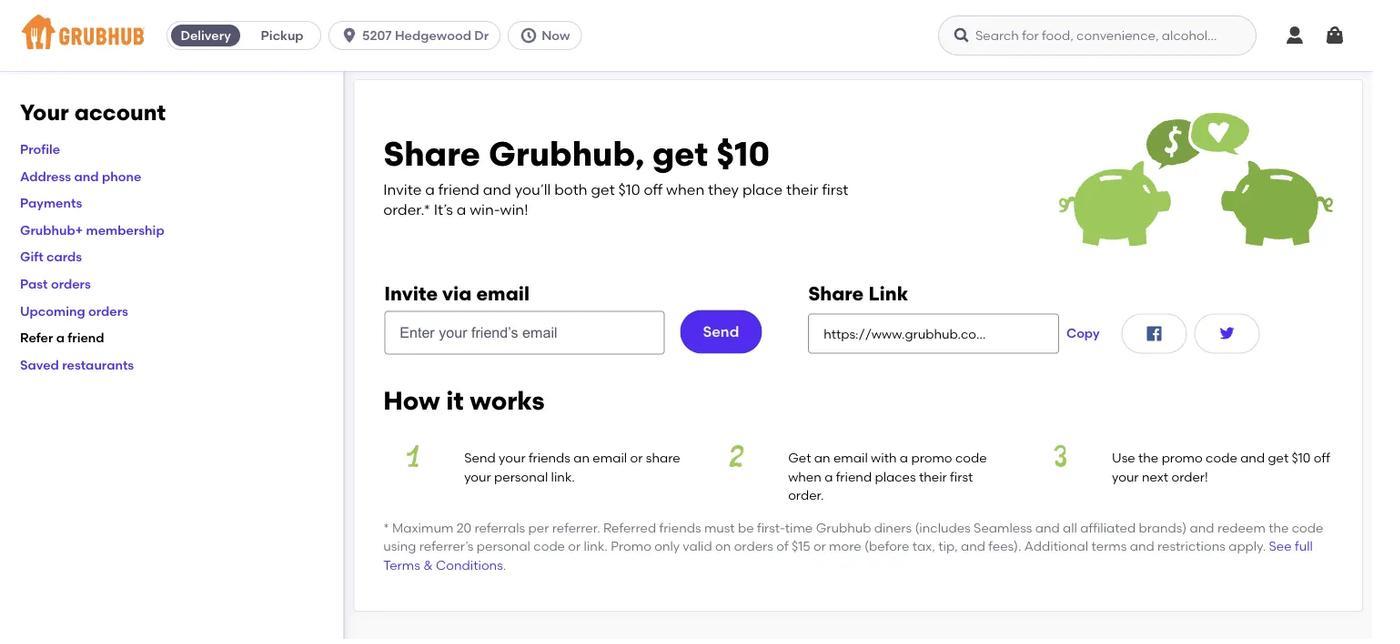 Task type: describe. For each thing, give the bounding box(es) containing it.
you'll
[[515, 180, 551, 198]]

upcoming orders
[[20, 303, 128, 318]]

tip,
[[939, 539, 958, 554]]

share for link
[[809, 282, 864, 305]]

use
[[1113, 450, 1136, 466]]

past orders link
[[20, 276, 91, 291]]

svg image inside now button
[[520, 26, 538, 45]]

1 horizontal spatial get
[[653, 134, 709, 174]]

link. inside "send your friends an email or share your personal link."
[[551, 469, 575, 484]]

grubhub+ membership
[[20, 222, 164, 238]]

via
[[442, 282, 472, 305]]

restrictions
[[1158, 539, 1226, 554]]

places
[[875, 469, 916, 484]]

send your friends an email or share your personal link.
[[464, 450, 681, 484]]

$10 inside 'use the promo code and get $10 off your next order!'
[[1292, 450, 1311, 466]]

promo inside get an email with a promo code when a friend places their first order.
[[912, 450, 953, 466]]

off inside share grubhub, get $10 invite a friend and you'll both get $10 off when they place their first order.* it's a win-win!
[[644, 180, 663, 198]]

send for send
[[703, 323, 739, 340]]

promo
[[611, 539, 652, 554]]

restaurants
[[62, 357, 134, 372]]

*
[[383, 520, 389, 536]]

more
[[829, 539, 862, 554]]

and up additional
[[1036, 520, 1060, 536]]

full
[[1295, 539, 1313, 554]]

saved restaurants link
[[20, 357, 134, 372]]

(includes
[[915, 520, 971, 536]]

share grubhub, get $10 invite a friend and you'll both get $10 off when they place their first order.* it's a win-win!
[[383, 134, 849, 219]]

grubhub
[[816, 520, 872, 536]]

5207
[[362, 28, 392, 43]]

delivery button
[[168, 21, 244, 50]]

2 horizontal spatial or
[[814, 539, 826, 554]]

get
[[789, 450, 812, 466]]

maximum
[[392, 520, 454, 536]]

use the promo code and get $10 off your next order!
[[1113, 450, 1331, 484]]

first inside share grubhub, get $10 invite a friend and you'll both get $10 off when they place their first order.* it's a win-win!
[[822, 180, 849, 198]]

be
[[738, 520, 754, 536]]

additional
[[1025, 539, 1089, 554]]

an inside "send your friends an email or share your personal link."
[[574, 450, 590, 466]]

pickup button
[[244, 21, 321, 50]]

membership
[[86, 222, 164, 238]]

orders for past orders
[[51, 276, 91, 291]]

code down 'per'
[[534, 539, 565, 554]]

brands)
[[1139, 520, 1187, 536]]

friend inside share grubhub, get $10 invite a friend and you'll both get $10 off when they place their first order.* it's a win-win!
[[439, 180, 480, 198]]

0 horizontal spatial svg image
[[953, 26, 971, 45]]

personal inside "send your friends an email or share your personal link."
[[494, 469, 548, 484]]

a right refer
[[56, 330, 65, 345]]

5207 hedgewood dr button
[[329, 21, 508, 50]]

get an email with a promo code when a friend places their first order.
[[789, 450, 987, 503]]

referrer.
[[552, 520, 601, 536]]

first inside get an email with a promo code when a friend places their first order.
[[951, 469, 973, 484]]

phone
[[102, 168, 141, 184]]

1 horizontal spatial your
[[499, 450, 526, 466]]

grubhub+ membership link
[[20, 222, 164, 238]]

(before
[[865, 539, 910, 554]]

terms
[[383, 557, 420, 573]]

share for grubhub,
[[383, 134, 481, 174]]

must
[[705, 520, 735, 536]]

0 horizontal spatial your
[[464, 469, 491, 484]]

referrals
[[475, 520, 525, 536]]

1 vertical spatial $10
[[619, 180, 640, 198]]

saved restaurants
[[20, 357, 134, 372]]

1 horizontal spatial $10
[[717, 134, 770, 174]]

see full terms & conditions link
[[383, 539, 1313, 573]]

win-
[[470, 201, 500, 219]]

address and phone
[[20, 168, 141, 184]]

it's
[[434, 201, 453, 219]]

hedgewood
[[395, 28, 472, 43]]

5207 hedgewood dr
[[362, 28, 489, 43]]

send button
[[680, 310, 762, 353]]

20
[[457, 520, 472, 536]]

share link
[[809, 282, 909, 305]]

how it works
[[383, 385, 545, 415]]

gift
[[20, 249, 43, 265]]

and inside 'use the promo code and get $10 off your next order!'
[[1241, 450, 1266, 466]]

they
[[708, 180, 739, 198]]

1 vertical spatial get
[[591, 180, 615, 198]]

diners
[[875, 520, 912, 536]]

cards
[[46, 249, 82, 265]]

seamless
[[974, 520, 1033, 536]]

fees).
[[989, 539, 1022, 554]]

friends inside * maximum 20 referrals per referrer. referred friends must be first-time grubhub diners (includes seamless and all affiliated brands) and redeem the code using referrer's personal code or link. promo only valid on orders of $15 or more (before tax, tip, and fees). additional terms and restrictions apply.
[[660, 520, 701, 536]]

their inside get an email with a promo code when a friend places their first order.
[[919, 469, 947, 484]]

or inside "send your friends an email or share your personal link."
[[630, 450, 643, 466]]

upcoming orders link
[[20, 303, 128, 318]]

it
[[446, 385, 464, 415]]

account
[[74, 99, 166, 126]]

the inside 'use the promo code and get $10 off your next order!'
[[1139, 450, 1159, 466]]

profile link
[[20, 141, 60, 157]]

see
[[1269, 539, 1292, 554]]

send for send your friends an email or share your personal link.
[[464, 450, 496, 466]]

profile
[[20, 141, 60, 157]]

a up 'grubhub'
[[825, 469, 833, 484]]

a right with
[[900, 450, 909, 466]]

invite via email
[[384, 282, 530, 305]]

your account
[[20, 99, 166, 126]]

friend inside get an email with a promo code when a friend places their first order.
[[836, 469, 872, 484]]

personal inside * maximum 20 referrals per referrer. referred friends must be first-time grubhub diners (includes seamless and all affiliated brands) and redeem the code using referrer's personal code or link. promo only valid on orders of $15 or more (before tax, tip, and fees). additional terms and restrictions apply.
[[477, 539, 531, 554]]

first-
[[757, 520, 785, 536]]

redeem
[[1218, 520, 1266, 536]]



Task type: locate. For each thing, give the bounding box(es) containing it.
an up referrer.
[[574, 450, 590, 466]]

1 horizontal spatial an
[[815, 450, 831, 466]]

0 horizontal spatial link.
[[551, 469, 575, 484]]

1 horizontal spatial promo
[[1162, 450, 1203, 466]]

affiliated
[[1081, 520, 1136, 536]]

1 horizontal spatial share
[[809, 282, 864, 305]]

how
[[383, 385, 440, 415]]

email left share at the bottom of the page
[[593, 450, 627, 466]]

or right $15
[[814, 539, 826, 554]]

svg image inside 5207 hedgewood dr button
[[341, 26, 359, 45]]

gift cards link
[[20, 249, 82, 265]]

1 vertical spatial send
[[464, 450, 496, 466]]

now
[[542, 28, 570, 43]]

0 horizontal spatial share
[[383, 134, 481, 174]]

upcoming
[[20, 303, 85, 318]]

0 horizontal spatial promo
[[912, 450, 953, 466]]

0 vertical spatial friends
[[529, 450, 571, 466]]

gift cards
[[20, 249, 82, 265]]

1 horizontal spatial email
[[593, 450, 627, 466]]

1 vertical spatial share
[[809, 282, 864, 305]]

step 1 image
[[383, 445, 443, 467]]

1 vertical spatial friends
[[660, 520, 701, 536]]

share inside share grubhub, get $10 invite a friend and you'll both get $10 off when they place their first order.* it's a win-win!
[[383, 134, 481, 174]]

saved
[[20, 357, 59, 372]]

0 horizontal spatial an
[[574, 450, 590, 466]]

0 vertical spatial when
[[666, 180, 705, 198]]

a right it's
[[457, 201, 466, 219]]

code inside 'use the promo code and get $10 off your next order!'
[[1206, 450, 1238, 466]]

orders for upcoming orders
[[88, 303, 128, 318]]

0 horizontal spatial email
[[477, 282, 530, 305]]

code up order!
[[1206, 450, 1238, 466]]

or left share at the bottom of the page
[[630, 450, 643, 466]]

0 horizontal spatial get
[[591, 180, 615, 198]]

their
[[787, 180, 819, 198], [919, 469, 947, 484]]

payments link
[[20, 195, 82, 211]]

personal up 'per'
[[494, 469, 548, 484]]

personal
[[494, 469, 548, 484], [477, 539, 531, 554]]

or down referrer.
[[568, 539, 581, 554]]

1 vertical spatial their
[[919, 469, 947, 484]]

0 horizontal spatial friend
[[68, 330, 104, 345]]

send inside "send your friends an email or share your personal link."
[[464, 450, 496, 466]]

0 vertical spatial their
[[787, 180, 819, 198]]

2 horizontal spatial get
[[1269, 450, 1289, 466]]

2 vertical spatial orders
[[734, 539, 774, 554]]

tax,
[[913, 539, 936, 554]]

off
[[644, 180, 663, 198], [1314, 450, 1331, 466]]

share grubhub and save image
[[1060, 109, 1334, 247]]

the
[[1139, 450, 1159, 466], [1269, 520, 1289, 536]]

1 vertical spatial link.
[[584, 539, 608, 554]]

link
[[869, 282, 909, 305]]

share
[[383, 134, 481, 174], [809, 282, 864, 305]]

referred
[[604, 520, 657, 536]]

promo inside 'use the promo code and get $10 off your next order!'
[[1162, 450, 1203, 466]]

0 horizontal spatial their
[[787, 180, 819, 198]]

delivery
[[181, 28, 231, 43]]

when left "they"
[[666, 180, 705, 198]]

1 vertical spatial first
[[951, 469, 973, 484]]

0 vertical spatial get
[[653, 134, 709, 174]]

0 vertical spatial invite
[[383, 180, 422, 198]]

1 vertical spatial when
[[789, 469, 822, 484]]

1 horizontal spatial friends
[[660, 520, 701, 536]]

1 horizontal spatial off
[[1314, 450, 1331, 466]]

0 horizontal spatial first
[[822, 180, 849, 198]]

2 an from the left
[[815, 450, 831, 466]]

* maximum 20 referrals per referrer. referred friends must be first-time grubhub diners (includes seamless and all affiliated brands) and redeem the code using referrer's personal code or link. promo only valid on orders of $15 or more (before tax, tip, and fees). additional terms and restrictions apply.
[[383, 520, 1324, 554]]

apply.
[[1229, 539, 1266, 554]]

friends up only
[[660, 520, 701, 536]]

friends up 'per'
[[529, 450, 571, 466]]

Enter your friend's email email field
[[384, 311, 665, 354]]

valid
[[683, 539, 713, 554]]

first up (includes on the bottom right of page
[[951, 469, 973, 484]]

2 horizontal spatial email
[[834, 450, 868, 466]]

friend up it's
[[439, 180, 480, 198]]

only
[[655, 539, 680, 554]]

personal up .
[[477, 539, 531, 554]]

orders inside * maximum 20 referrals per referrer. referred friends must be first-time grubhub diners (includes seamless and all affiliated brands) and redeem the code using referrer's personal code or link. promo only valid on orders of $15 or more (before tax, tip, and fees). additional terms and restrictions apply.
[[734, 539, 774, 554]]

referrer's
[[419, 539, 474, 554]]

0 horizontal spatial the
[[1139, 450, 1159, 466]]

invite inside share grubhub, get $10 invite a friend and you'll both get $10 off when they place their first order.* it's a win-win!
[[383, 180, 422, 198]]

past
[[20, 276, 48, 291]]

orders
[[51, 276, 91, 291], [88, 303, 128, 318], [734, 539, 774, 554]]

0 vertical spatial send
[[703, 323, 739, 340]]

grubhub+
[[20, 222, 83, 238]]

$15
[[792, 539, 811, 554]]

1 vertical spatial the
[[1269, 520, 1289, 536]]

step 2 image
[[708, 445, 767, 467]]

friend down with
[[836, 469, 872, 484]]

friend
[[439, 180, 480, 198], [68, 330, 104, 345], [836, 469, 872, 484]]

your inside 'use the promo code and get $10 off your next order!'
[[1113, 469, 1139, 484]]

0 vertical spatial orders
[[51, 276, 91, 291]]

and right tip,
[[961, 539, 986, 554]]

an inside get an email with a promo code when a friend places their first order.
[[815, 450, 831, 466]]

when inside share grubhub, get $10 invite a friend and you'll both get $10 off when they place their first order.* it's a win-win!
[[666, 180, 705, 198]]

and up the redeem
[[1241, 450, 1266, 466]]

time
[[785, 520, 813, 536]]

Search for food, convenience, alcohol... search field
[[939, 15, 1257, 56]]

and inside share grubhub, get $10 invite a friend and you'll both get $10 off when they place their first order.* it's a win-win!
[[483, 180, 511, 198]]

friend up saved restaurants link on the left bottom of the page
[[68, 330, 104, 345]]

0 horizontal spatial friends
[[529, 450, 571, 466]]

email inside get an email with a promo code when a friend places their first order.
[[834, 450, 868, 466]]

email left with
[[834, 450, 868, 466]]

share
[[646, 450, 681, 466]]

main navigation navigation
[[0, 0, 1374, 71]]

2 vertical spatial get
[[1269, 450, 1289, 466]]

promo up places
[[912, 450, 953, 466]]

refer a friend link
[[20, 330, 104, 345]]

order!
[[1172, 469, 1209, 484]]

your
[[20, 99, 69, 126]]

email up enter your friend's email email field
[[477, 282, 530, 305]]

an right get
[[815, 450, 831, 466]]

1 vertical spatial personal
[[477, 539, 531, 554]]

and up win-
[[483, 180, 511, 198]]

orders up refer a friend link
[[88, 303, 128, 318]]

and
[[74, 168, 99, 184], [483, 180, 511, 198], [1241, 450, 1266, 466], [1036, 520, 1060, 536], [1190, 520, 1215, 536], [961, 539, 986, 554], [1130, 539, 1155, 554]]

$10 up full
[[1292, 450, 1311, 466]]

0 horizontal spatial send
[[464, 450, 496, 466]]

address
[[20, 168, 71, 184]]

0 horizontal spatial when
[[666, 180, 705, 198]]

1 horizontal spatial svg image
[[1325, 25, 1346, 46]]

on
[[716, 539, 731, 554]]

invite
[[383, 180, 422, 198], [384, 282, 438, 305]]

1 vertical spatial invite
[[384, 282, 438, 305]]

and down "brands)"
[[1130, 539, 1155, 554]]

of
[[777, 539, 789, 554]]

$10 up place on the top right
[[717, 134, 770, 174]]

invite left the via
[[384, 282, 438, 305]]

order.
[[789, 487, 824, 503]]

2 vertical spatial $10
[[1292, 450, 1311, 466]]

when inside get an email with a promo code when a friend places their first order.
[[789, 469, 822, 484]]

your down use
[[1113, 469, 1139, 484]]

works
[[470, 385, 545, 415]]

svg image
[[1285, 25, 1306, 46], [341, 26, 359, 45], [520, 26, 538, 45], [1144, 323, 1166, 344], [1217, 323, 1239, 344]]

2 horizontal spatial $10
[[1292, 450, 1311, 466]]

first right place on the top right
[[822, 180, 849, 198]]

get right both
[[591, 180, 615, 198]]

0 vertical spatial first
[[822, 180, 849, 198]]

send inside button
[[703, 323, 739, 340]]

grubhub,
[[489, 134, 645, 174]]

1 vertical spatial orders
[[88, 303, 128, 318]]

1 horizontal spatial the
[[1269, 520, 1289, 536]]

your up 20
[[464, 469, 491, 484]]

per
[[529, 520, 549, 536]]

place
[[743, 180, 783, 198]]

orders down be
[[734, 539, 774, 554]]

get inside 'use the promo code and get $10 off your next order!'
[[1269, 450, 1289, 466]]

copy button
[[1060, 313, 1108, 353]]

all
[[1063, 520, 1078, 536]]

share up it's
[[383, 134, 481, 174]]

email for get an email with a promo code when a friend places their first order.
[[834, 450, 868, 466]]

order.*
[[383, 201, 430, 219]]

1 horizontal spatial when
[[789, 469, 822, 484]]

$10
[[717, 134, 770, 174], [619, 180, 640, 198], [1292, 450, 1311, 466]]

1 an from the left
[[574, 450, 590, 466]]

None text field
[[809, 313, 1060, 353]]

2 promo from the left
[[1162, 450, 1203, 466]]

copy
[[1067, 326, 1100, 341]]

orders up upcoming orders
[[51, 276, 91, 291]]

win!
[[500, 201, 528, 219]]

your down works on the bottom left of page
[[499, 450, 526, 466]]

an
[[574, 450, 590, 466], [815, 450, 831, 466]]

0 horizontal spatial $10
[[619, 180, 640, 198]]

0 horizontal spatial or
[[568, 539, 581, 554]]

0 vertical spatial friend
[[439, 180, 480, 198]]

0 horizontal spatial off
[[644, 180, 663, 198]]

1 vertical spatial friend
[[68, 330, 104, 345]]

the up 'next'
[[1139, 450, 1159, 466]]

with
[[871, 450, 897, 466]]

2 horizontal spatial friend
[[836, 469, 872, 484]]

when
[[666, 180, 705, 198], [789, 469, 822, 484]]

past orders
[[20, 276, 91, 291]]

0 vertical spatial the
[[1139, 450, 1159, 466]]

1 horizontal spatial first
[[951, 469, 973, 484]]

1 horizontal spatial or
[[630, 450, 643, 466]]

&
[[423, 557, 433, 573]]

and left phone
[[74, 168, 99, 184]]

off inside 'use the promo code and get $10 off your next order!'
[[1314, 450, 1331, 466]]

your
[[499, 450, 526, 466], [464, 469, 491, 484], [1113, 469, 1139, 484]]

code up (includes on the bottom right of page
[[956, 450, 987, 466]]

1 vertical spatial off
[[1314, 450, 1331, 466]]

svg image
[[1325, 25, 1346, 46], [953, 26, 971, 45]]

next
[[1142, 469, 1169, 484]]

2 vertical spatial friend
[[836, 469, 872, 484]]

address and phone link
[[20, 168, 141, 184]]

code inside get an email with a promo code when a friend places their first order.
[[956, 450, 987, 466]]

invite up order.*
[[383, 180, 422, 198]]

when up order.
[[789, 469, 822, 484]]

0 vertical spatial share
[[383, 134, 481, 174]]

1 horizontal spatial link.
[[584, 539, 608, 554]]

get up "they"
[[653, 134, 709, 174]]

link. up referrer.
[[551, 469, 575, 484]]

terms
[[1092, 539, 1127, 554]]

0 vertical spatial personal
[[494, 469, 548, 484]]

$10 right both
[[619, 180, 640, 198]]

get up see
[[1269, 450, 1289, 466]]

payments
[[20, 195, 82, 211]]

promo up order!
[[1162, 450, 1203, 466]]

1 promo from the left
[[912, 450, 953, 466]]

link. inside * maximum 20 referrals per referrer. referred friends must be first-time grubhub diners (includes seamless and all affiliated brands) and redeem the code using referrer's personal code or link. promo only valid on orders of $15 or more (before tax, tip, and fees). additional terms and restrictions apply.
[[584, 539, 608, 554]]

2 horizontal spatial your
[[1113, 469, 1139, 484]]

0 vertical spatial link.
[[551, 469, 575, 484]]

0 vertical spatial $10
[[717, 134, 770, 174]]

a up it's
[[425, 180, 435, 198]]

share left link
[[809, 282, 864, 305]]

dr
[[475, 28, 489, 43]]

the inside * maximum 20 referrals per referrer. referred friends must be first-time grubhub diners (includes seamless and all affiliated brands) and redeem the code using referrer's personal code or link. promo only valid on orders of $15 or more (before tax, tip, and fees). additional terms and restrictions apply.
[[1269, 520, 1289, 536]]

link. down referrer.
[[584, 539, 608, 554]]

1 horizontal spatial their
[[919, 469, 947, 484]]

step 3 image
[[1032, 445, 1091, 467]]

their right place on the top right
[[787, 180, 819, 198]]

1 horizontal spatial send
[[703, 323, 739, 340]]

friends inside "send your friends an email or share your personal link."
[[529, 450, 571, 466]]

and up restrictions
[[1190, 520, 1215, 536]]

1 horizontal spatial friend
[[439, 180, 480, 198]]

refer a friend
[[20, 330, 104, 345]]

the up see
[[1269, 520, 1289, 536]]

a
[[425, 180, 435, 198], [457, 201, 466, 219], [56, 330, 65, 345], [900, 450, 909, 466], [825, 469, 833, 484]]

email for invite via email
[[477, 282, 530, 305]]

refer
[[20, 330, 53, 345]]

their inside share grubhub, get $10 invite a friend and you'll both get $10 off when they place their first order.* it's a win-win!
[[787, 180, 819, 198]]

both
[[555, 180, 588, 198]]

pickup
[[261, 28, 304, 43]]

their right places
[[919, 469, 947, 484]]

email inside "send your friends an email or share your personal link."
[[593, 450, 627, 466]]

conditions
[[436, 557, 503, 573]]

code up full
[[1292, 520, 1324, 536]]

0 vertical spatial off
[[644, 180, 663, 198]]



Task type: vqa. For each thing, say whether or not it's contained in the screenshot.
Past
yes



